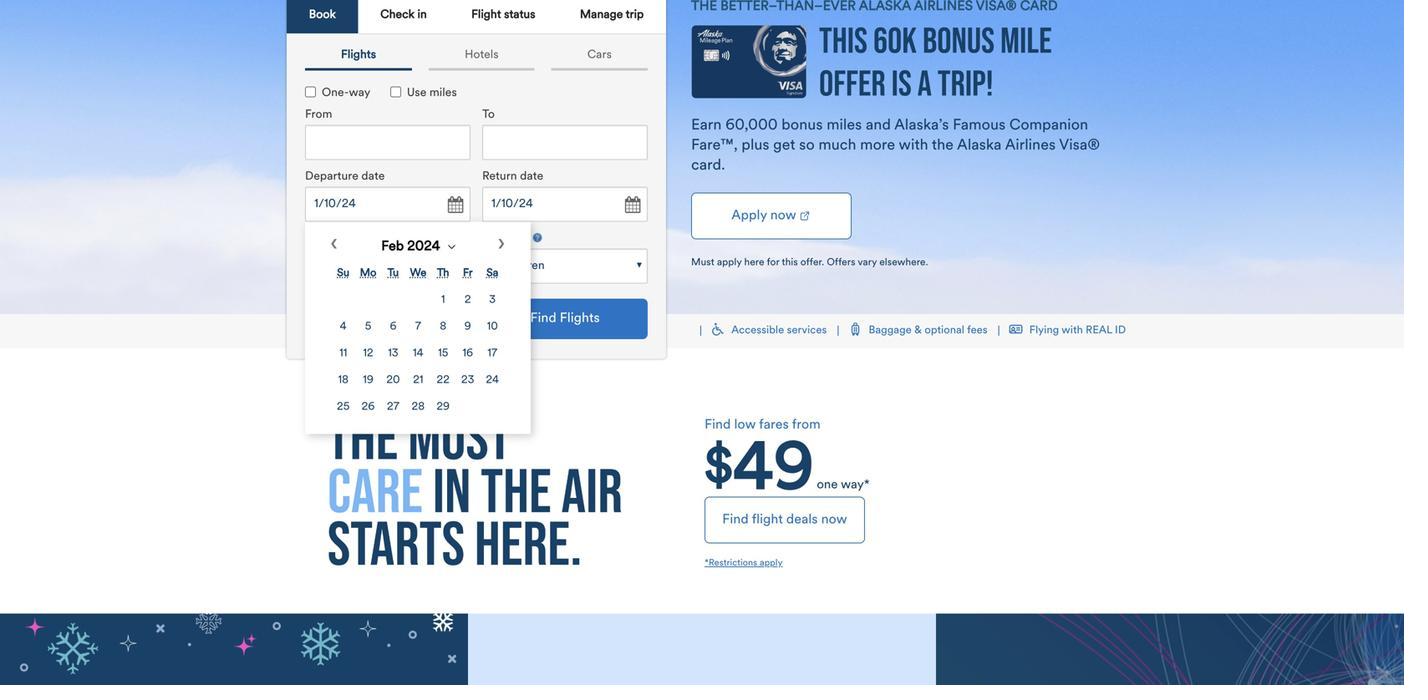 Task type: vqa. For each thing, say whether or not it's contained in the screenshot.


Task type: describe. For each thing, give the bounding box(es) containing it.
tab list containing book
[[287, 0, 667, 34]]

so
[[800, 138, 815, 153]]

we
[[410, 268, 427, 279]]

14 cell
[[407, 342, 430, 367]]

To text field
[[483, 125, 648, 160]]

book link
[[287, 0, 358, 34]]

grid inside form
[[330, 260, 506, 422]]

13
[[388, 348, 399, 360]]

way
[[349, 87, 371, 99]]

flight status link
[[449, 0, 558, 34]]

flight status
[[472, 9, 536, 21]]

visa®
[[1060, 138, 1101, 153]]

use inside all search options use discount or companion fare code
[[305, 319, 325, 331]]

better–than–ever
[[721, 0, 856, 13]]

return date
[[483, 171, 544, 183]]

0 vertical spatial use
[[407, 87, 427, 99]]

1 open datepicker image from the left
[[443, 194, 467, 217]]

th
[[437, 268, 450, 279]]

2 cell
[[457, 288, 480, 313]]

mo
[[360, 268, 377, 279]]

row containing 18
[[332, 368, 504, 393]]

date for departure date
[[362, 171, 385, 183]]

the
[[692, 0, 718, 13]]

3
[[489, 295, 496, 306]]

17 cell
[[481, 342, 504, 367]]

fare™,
[[692, 138, 738, 153]]

this 60k bonus mile offer is a trip. image
[[820, 26, 1052, 96]]

1
[[441, 295, 445, 306]]

manage
[[580, 9, 623, 21]]

and
[[866, 118, 891, 133]]

this 60k bonus mile offer is a trip. element
[[0, 0, 1405, 314]]

row containing 1
[[332, 288, 504, 313]]

hotels
[[465, 50, 499, 61]]

get
[[774, 138, 796, 153]]

tu
[[388, 268, 399, 279]]

adults
[[305, 233, 339, 245]]

2 | from the left
[[837, 326, 840, 337]]

6
[[390, 321, 397, 333]]

search
[[322, 299, 357, 311]]

alaska's
[[895, 118, 950, 133]]

all
[[305, 299, 319, 311]]

elsewhere.
[[880, 258, 929, 268]]

22 cell
[[432, 368, 455, 393]]

in
[[418, 9, 427, 21]]

companion
[[1010, 118, 1089, 133]]

28
[[412, 402, 425, 413]]

one-way
[[322, 87, 371, 99]]

card
[[1021, 0, 1058, 13]]

‹
[[330, 232, 338, 257]]

children
[[483, 233, 531, 245]]

cars
[[588, 50, 612, 61]]

7 cell
[[407, 315, 430, 340]]

16
[[463, 348, 473, 360]]

26 cell
[[357, 395, 380, 420]]

3 cell
[[481, 288, 504, 313]]

one
[[817, 479, 838, 492]]

25 cell
[[332, 395, 355, 420]]

alaska airlines logo with lyft logo image
[[121, 637, 347, 686]]

code
[[391, 331, 417, 342]]

find low fares from
[[705, 419, 821, 432]]

23
[[462, 375, 475, 386]]

children element
[[483, 249, 648, 284]]

way*
[[841, 479, 870, 492]]

earn 60,000 bonus miles and alaska's famous companion fare™, plus get so much more with the alaska airlines visa® card.
[[692, 118, 1101, 173]]

return
[[483, 171, 517, 183]]

row containing 11
[[332, 342, 504, 367]]

offers
[[827, 258, 856, 268]]

form containing ‹
[[293, 66, 654, 434]]

more
[[861, 138, 896, 153]]

check
[[381, 9, 415, 21]]

25
[[337, 402, 350, 413]]

›
[[498, 232, 506, 257]]

5 cell
[[357, 315, 380, 340]]

apply
[[717, 258, 742, 268]]

Return date text field
[[483, 187, 648, 222]]

sa
[[487, 268, 499, 279]]

check in link
[[358, 0, 449, 34]]

use miles
[[407, 87, 457, 99]]

49 one way*
[[734, 440, 870, 505]]

1 | from the left
[[700, 326, 702, 337]]

0
[[492, 260, 499, 272]]

49
[[734, 440, 814, 505]]

26
[[362, 402, 375, 413]]

from
[[792, 419, 821, 432]]

5
[[365, 321, 372, 333]]

low
[[735, 419, 756, 432]]

with
[[899, 138, 929, 153]]

21 cell
[[407, 368, 430, 393]]

19 cell
[[357, 368, 380, 393]]

fare
[[367, 331, 388, 342]]

27 cell
[[382, 395, 405, 420]]

12
[[363, 348, 374, 360]]

vary
[[858, 258, 877, 268]]

24
[[486, 375, 499, 386]]



Task type: locate. For each thing, give the bounding box(es) containing it.
10
[[487, 321, 498, 333]]

19
[[363, 375, 374, 386]]

card.
[[692, 158, 726, 173]]

date up departure date text box
[[362, 171, 385, 183]]

date right return on the left top
[[520, 171, 544, 183]]

4
[[340, 321, 347, 333]]

11
[[340, 348, 347, 360]]

miles up much
[[827, 118, 862, 133]]

bonus
[[782, 118, 823, 133]]

all search options use discount or companion fare code
[[305, 299, 417, 342]]

grid containing su
[[330, 260, 506, 422]]

earn
[[692, 118, 722, 133]]

tab list up the hotels
[[287, 0, 667, 34]]

18 cell
[[332, 368, 355, 393]]

20
[[387, 375, 400, 386]]

date for return date
[[520, 171, 544, 183]]

use right way
[[407, 87, 427, 99]]

miles down hotels link
[[430, 87, 457, 99]]

12 cell
[[357, 342, 380, 367]]

find
[[705, 419, 731, 432]]

3 row from the top
[[332, 342, 504, 367]]

departure date
[[305, 171, 385, 183]]

0 horizontal spatial miles
[[430, 87, 457, 99]]

3 | from the left
[[998, 326, 1001, 337]]

‹ button
[[330, 232, 339, 260]]

1 horizontal spatial open datepicker image
[[621, 194, 644, 217]]

6 cell
[[382, 315, 405, 340]]

form
[[293, 66, 654, 434]]

row
[[332, 288, 504, 313], [332, 315, 504, 340], [332, 342, 504, 367], [332, 368, 504, 393], [332, 395, 504, 420]]

2
[[465, 295, 471, 306]]

here
[[745, 258, 765, 268]]

27
[[387, 402, 400, 413]]

miles inside the earn 60,000 bonus miles and alaska's famous companion fare™, plus get so much more with the alaska airlines visa® card.
[[827, 118, 862, 133]]

children
[[502, 260, 545, 272]]

Departure date text field
[[305, 187, 471, 222]]

use down all
[[305, 319, 325, 331]]

flights
[[341, 50, 376, 61]]

much
[[819, 138, 857, 153]]

fr
[[463, 268, 473, 279]]

20 cell
[[382, 368, 405, 393]]

9 cell
[[457, 315, 480, 340]]

2 row from the top
[[332, 315, 504, 340]]

airlines
[[1006, 138, 1056, 153]]

› button
[[498, 232, 506, 260]]

grid
[[330, 260, 506, 422]]

23 cell
[[457, 368, 480, 393]]

tab list containing flights
[[297, 43, 656, 71]]

28 cell
[[407, 395, 430, 420]]

the
[[932, 138, 954, 153]]

18
[[338, 375, 349, 386]]

|
[[700, 326, 702, 337], [837, 326, 840, 337], [998, 326, 1001, 337]]

1 horizontal spatial date
[[520, 171, 544, 183]]

trip
[[626, 9, 644, 21]]

book
[[309, 9, 336, 21]]

8
[[440, 321, 447, 333]]

9
[[465, 321, 471, 333]]

this
[[782, 258, 798, 268]]

1 vertical spatial use
[[305, 319, 325, 331]]

famous
[[953, 118, 1006, 133]]

1 date from the left
[[362, 171, 385, 183]]

or
[[376, 319, 387, 331]]

1 horizontal spatial miles
[[827, 118, 862, 133]]

offer.
[[801, 258, 825, 268]]

22
[[437, 375, 450, 386]]

7
[[415, 321, 421, 333]]

From text field
[[305, 125, 471, 160]]

8 cell
[[432, 315, 455, 340]]

5 row from the top
[[332, 395, 504, 420]]

1 vertical spatial tab list
[[297, 43, 656, 71]]

1 row from the top
[[332, 288, 504, 313]]

0 horizontal spatial date
[[362, 171, 385, 183]]

status
[[504, 9, 536, 21]]

plus
[[742, 138, 770, 153]]

11 cell
[[332, 342, 355, 367]]

manage trip
[[580, 9, 644, 21]]

1 horizontal spatial use
[[407, 87, 427, 99]]

1 vertical spatial miles
[[827, 118, 862, 133]]

1 cell
[[432, 288, 455, 313]]

29
[[437, 402, 450, 413]]

2 horizontal spatial |
[[998, 326, 1001, 337]]

4 row from the top
[[332, 368, 504, 393]]

fares
[[759, 419, 789, 432]]

the most care in the air starts here. element
[[287, 416, 663, 566]]

one-
[[322, 87, 349, 99]]

manage trip link
[[558, 0, 667, 34]]

departure
[[305, 171, 359, 183]]

cars link
[[552, 43, 648, 71]]

2 date from the left
[[520, 171, 544, 183]]

alaska
[[859, 0, 911, 13]]

miles
[[430, 87, 457, 99], [827, 118, 862, 133]]

open datepicker image
[[443, 194, 467, 217], [621, 194, 644, 217]]

the better–than–ever alaska airlines visa® card
[[692, 0, 1058, 13]]

for
[[767, 258, 780, 268]]

16 cell
[[457, 342, 480, 367]]

24 cell
[[481, 368, 504, 393]]

1 horizontal spatial |
[[837, 326, 840, 337]]

date
[[362, 171, 385, 183], [520, 171, 544, 183]]

hotels link
[[429, 43, 535, 71]]

su
[[337, 268, 350, 279]]

13 cell
[[382, 342, 405, 367]]

0 horizontal spatial |
[[700, 326, 702, 337]]

alaska
[[958, 138, 1002, 153]]

use
[[407, 87, 427, 99], [305, 319, 325, 331]]

0 vertical spatial miles
[[430, 87, 457, 99]]

15 cell
[[432, 342, 455, 367]]

visa®
[[976, 0, 1017, 13]]

flights link
[[305, 43, 412, 71]]

29 cell
[[432, 395, 455, 420]]

row containing 25
[[332, 395, 504, 420]]

tab list
[[287, 0, 667, 34], [297, 43, 656, 71]]

10 cell
[[481, 315, 504, 340]]

flight
[[472, 9, 501, 21]]

0 vertical spatial tab list
[[287, 0, 667, 34]]

14
[[413, 348, 424, 360]]

4 cell
[[332, 315, 355, 340]]

21
[[413, 375, 424, 386]]

row containing 4
[[332, 315, 504, 340]]

airlines
[[914, 0, 974, 13]]

tab list down flight
[[297, 43, 656, 71]]

2 open datepicker image from the left
[[621, 194, 644, 217]]

0 horizontal spatial use
[[305, 319, 325, 331]]

alaska airlines credit card. image
[[692, 25, 807, 107]]

None checkbox
[[305, 86, 316, 97], [390, 86, 401, 97], [305, 86, 316, 97], [390, 86, 401, 97]]

from
[[305, 109, 332, 121]]

0 children
[[492, 260, 545, 272]]

companion
[[305, 331, 364, 342]]

15
[[438, 348, 449, 360]]

60,000
[[726, 118, 778, 133]]

link to external site. image
[[799, 209, 812, 223]]

check in
[[381, 9, 427, 21]]

0 horizontal spatial open datepicker image
[[443, 194, 467, 217]]



